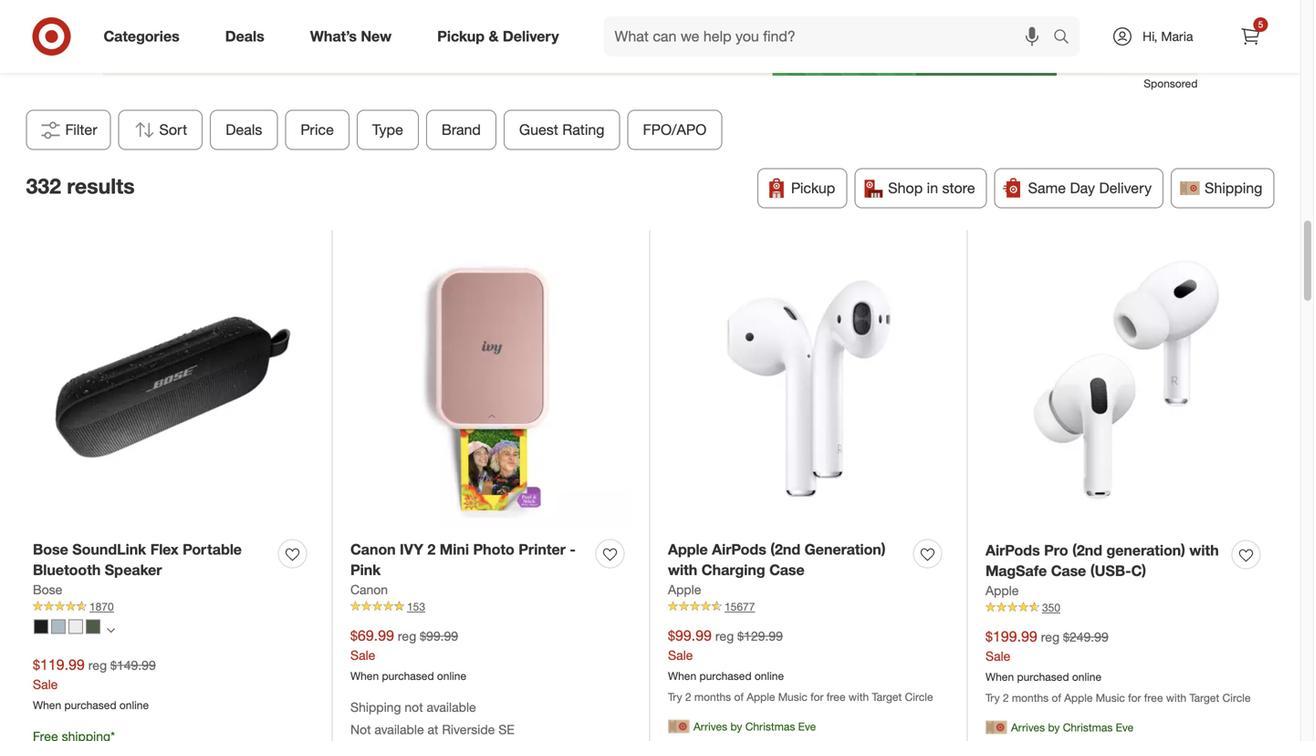 Task type: describe. For each thing, give the bounding box(es) containing it.
shipping for shipping
[[1205, 179, 1263, 197]]

what's new link
[[295, 16, 414, 57]]

filter button
[[26, 110, 111, 150]]

with inside airpods pro (2nd generation) with magsafe case (usb‑c)
[[1189, 542, 1219, 560]]

$129.99
[[737, 629, 783, 645]]

all colors image
[[107, 627, 115, 635]]

price
[[301, 121, 334, 139]]

with inside $99.99 reg $129.99 sale when purchased online try 2 months of apple music for free with target circle
[[849, 691, 869, 704]]

what's new
[[310, 27, 392, 45]]

0 horizontal spatial available
[[375, 722, 424, 738]]

hi, maria
[[1143, 28, 1193, 44]]

day
[[1070, 179, 1095, 197]]

2 inside canon ivy 2 mini photo printer - pink
[[427, 541, 436, 559]]

free for $199.99
[[1144, 692, 1163, 705]]

sort
[[159, 121, 187, 139]]

ivy
[[400, 541, 423, 559]]

apple airpods (2nd generation) with charging case link
[[668, 540, 906, 581]]

what's
[[310, 27, 357, 45]]

try for $199.99
[[986, 692, 1000, 705]]

apple inside $99.99 reg $129.99 sale when purchased online try 2 months of apple music for free with target circle
[[747, 691, 775, 704]]

5
[[1258, 19, 1263, 30]]

airpods pro (2nd generation) with magsafe case (usb‑c) link
[[986, 541, 1225, 582]]

shop in store
[[888, 179, 975, 197]]

new
[[361, 27, 392, 45]]

(usb‑c)
[[1090, 563, 1146, 581]]

fpo/apo
[[643, 121, 707, 139]]

shipping button
[[1171, 168, 1274, 208]]

hi,
[[1143, 28, 1158, 44]]

at
[[428, 722, 438, 738]]

deals for deals link at top
[[225, 27, 264, 45]]

2 for $199.99
[[1003, 692, 1009, 705]]

same
[[1028, 179, 1066, 197]]

portable
[[183, 541, 242, 559]]

153
[[407, 600, 425, 614]]

online for $69.99
[[437, 670, 466, 684]]

purchased for $199.99
[[1017, 671, 1069, 684]]

airpods pro (2nd generation) with magsafe case (usb‑c)
[[986, 542, 1219, 581]]

same day delivery
[[1028, 179, 1152, 197]]

photo
[[473, 541, 514, 559]]

shop
[[888, 179, 923, 197]]

$69.99 reg $99.99 sale when purchased online
[[350, 628, 466, 684]]

bose link
[[33, 581, 62, 600]]

pickup button
[[757, 168, 847, 208]]

canon link
[[350, 581, 388, 600]]

332 results
[[26, 173, 135, 199]]

reg for $119.99
[[88, 658, 107, 674]]

$119.99
[[33, 657, 85, 675]]

when for $99.99
[[668, 670, 696, 684]]

categories link
[[88, 16, 202, 57]]

$249.99
[[1063, 630, 1109, 646]]

$119.99 reg $149.99 sale when purchased online
[[33, 657, 156, 713]]

1870 link
[[33, 600, 314, 616]]

type button
[[357, 110, 419, 150]]

soundlink
[[72, 541, 146, 559]]

eve for $199.99
[[1116, 721, 1134, 735]]

bluetooth
[[33, 562, 101, 580]]

target for airpods pro (2nd generation) with magsafe case (usb‑c)
[[1190, 692, 1219, 705]]

bose soundlink flex portable bluetooth speaker
[[33, 541, 242, 580]]

search button
[[1045, 16, 1089, 60]]

332
[[26, 173, 61, 199]]

white image
[[68, 620, 83, 635]]

153 link
[[350, 600, 632, 616]]

online for $199.99
[[1072, 671, 1102, 684]]

charging
[[702, 562, 765, 580]]

fpo/apo button
[[627, 110, 722, 150]]

black image
[[34, 620, 48, 635]]

arrives by christmas eve for $99.99
[[694, 720, 816, 734]]

canon ivy 2 mini photo printer - pink link
[[350, 540, 589, 581]]

purchased for $69.99
[[382, 670, 434, 684]]

1870
[[89, 600, 114, 614]]

price button
[[285, 110, 350, 150]]

guest
[[519, 121, 558, 139]]

pickup & delivery link
[[422, 16, 582, 57]]

of for $199.99
[[1052, 692, 1061, 705]]

arrives for $199.99
[[1011, 721, 1045, 735]]

maria
[[1161, 28, 1193, 44]]

bose for bose soundlink flex portable bluetooth speaker
[[33, 541, 68, 559]]

$199.99 reg $249.99 sale when purchased online try 2 months of apple music for free with target circle
[[986, 628, 1251, 705]]

-
[[570, 541, 576, 559]]

deals for the deals "button"
[[226, 121, 262, 139]]

sort button
[[118, 110, 203, 150]]

canon for canon
[[350, 582, 388, 598]]

$99.99 inside $99.99 reg $129.99 sale when purchased online try 2 months of apple music for free with target circle
[[668, 628, 712, 645]]

brand button
[[426, 110, 496, 150]]

eve for $99.99
[[798, 720, 816, 734]]

5 link
[[1231, 16, 1271, 57]]

online for $119.99
[[119, 699, 149, 713]]

pro
[[1044, 542, 1068, 560]]

1 horizontal spatial available
[[427, 700, 476, 716]]

same day delivery button
[[994, 168, 1164, 208]]

delivery for pickup & delivery
[[503, 27, 559, 45]]

350 link
[[986, 600, 1268, 617]]

speaker
[[105, 562, 162, 580]]

search
[[1045, 29, 1089, 47]]

by for $99.99
[[730, 720, 742, 734]]

canon for canon ivy 2 mini photo printer - pink
[[350, 541, 396, 559]]

riverside
[[442, 722, 495, 738]]

for for $199.99
[[1128, 692, 1141, 705]]



Task type: vqa. For each thing, say whether or not it's contained in the screenshot.
8's $14.99 reg $20.99 sale when purchased online
no



Task type: locate. For each thing, give the bounding box(es) containing it.
by down $199.99 reg $249.99 sale when purchased online try 2 months of apple music for free with target circle
[[1048, 721, 1060, 735]]

music inside $99.99 reg $129.99 sale when purchased online try 2 months of apple music for free with target circle
[[778, 691, 807, 704]]

apple airpods (2nd generation) with charging case image
[[668, 248, 949, 529], [668, 248, 949, 529]]

online down $129.99
[[755, 670, 784, 684]]

deals link
[[210, 16, 287, 57]]

online down the $149.99
[[119, 699, 149, 713]]

airpods inside apple airpods (2nd generation) with charging case
[[712, 541, 766, 559]]

for
[[810, 691, 824, 704], [1128, 692, 1141, 705]]

arrives
[[694, 720, 727, 734], [1011, 721, 1045, 735]]

purchased inside $119.99 reg $149.99 sale when purchased online
[[64, 699, 116, 713]]

0 horizontal spatial shipping
[[350, 700, 401, 716]]

1 vertical spatial deals
[[226, 121, 262, 139]]

1 bose from the top
[[33, 541, 68, 559]]

for for $99.99
[[810, 691, 824, 704]]

eve down $199.99 reg $249.99 sale when purchased online try 2 months of apple music for free with target circle
[[1116, 721, 1134, 735]]

delivery right day at the right of the page
[[1099, 179, 1152, 197]]

circle
[[905, 691, 933, 704], [1223, 692, 1251, 705]]

0 horizontal spatial target
[[872, 691, 902, 704]]

purchased down "$199.99"
[[1017, 671, 1069, 684]]

printer
[[519, 541, 566, 559]]

try for $99.99
[[668, 691, 682, 704]]

guest rating
[[519, 121, 605, 139]]

sale inside $199.99 reg $249.99 sale when purchased online try 2 months of apple music for free with target circle
[[986, 649, 1011, 665]]

blue image
[[51, 620, 66, 635]]

What can we help you find? suggestions appear below search field
[[604, 16, 1058, 57]]

try inside $99.99 reg $129.99 sale when purchased online try 2 months of apple music for free with target circle
[[668, 691, 682, 704]]

when for $199.99
[[986, 671, 1014, 684]]

1 horizontal spatial circle
[[1223, 692, 1251, 705]]

(2nd
[[770, 541, 801, 559], [1072, 542, 1102, 560]]

shipping inside shipping not available not available at riverside se
[[350, 700, 401, 716]]

1 vertical spatial canon
[[350, 582, 388, 598]]

online up shipping not available not available at riverside se at the left
[[437, 670, 466, 684]]

bose down bluetooth at the bottom left of the page
[[33, 582, 62, 598]]

0 vertical spatial bose
[[33, 541, 68, 559]]

music for $199.99
[[1096, 692, 1125, 705]]

reg left the $149.99
[[88, 658, 107, 674]]

sale for $69.99
[[350, 648, 375, 664]]

with
[[1189, 542, 1219, 560], [668, 562, 697, 580], [849, 691, 869, 704], [1166, 692, 1186, 705]]

1 horizontal spatial target
[[1190, 692, 1219, 705]]

purchased down $129.99
[[699, 670, 752, 684]]

reg down 15677
[[715, 629, 734, 645]]

christmas for $99.99
[[745, 720, 795, 734]]

guest rating button
[[504, 110, 620, 150]]

when inside $99.99 reg $129.99 sale when purchased online try 2 months of apple music for free with target circle
[[668, 670, 696, 684]]

with inside apple airpods (2nd generation) with charging case
[[668, 562, 697, 580]]

0 horizontal spatial for
[[810, 691, 824, 704]]

shipping inside shipping button
[[1205, 179, 1263, 197]]

canon up pink
[[350, 541, 396, 559]]

free inside $199.99 reg $249.99 sale when purchased online try 2 months of apple music for free with target circle
[[1144, 692, 1163, 705]]

0 vertical spatial deals
[[225, 27, 264, 45]]

delivery inside button
[[1099, 179, 1152, 197]]

sale
[[350, 648, 375, 664], [668, 648, 693, 664], [986, 649, 1011, 665], [33, 677, 58, 693]]

2 inside $199.99 reg $249.99 sale when purchased online try 2 months of apple music for free with target circle
[[1003, 692, 1009, 705]]

1 horizontal spatial arrives
[[1011, 721, 1045, 735]]

2 for $99.99
[[685, 691, 691, 704]]

0 horizontal spatial apple link
[[668, 581, 701, 600]]

when
[[350, 670, 379, 684], [668, 670, 696, 684], [986, 671, 1014, 684], [33, 699, 61, 713]]

2 bose from the top
[[33, 582, 62, 598]]

1 vertical spatial delivery
[[1099, 179, 1152, 197]]

sale inside $69.99 reg $99.99 sale when purchased online
[[350, 648, 375, 664]]

$99.99 reg $129.99 sale when purchased online try 2 months of apple music for free with target circle
[[668, 628, 933, 704]]

reg inside $99.99 reg $129.99 sale when purchased online try 2 months of apple music for free with target circle
[[715, 629, 734, 645]]

purchased inside $99.99 reg $129.99 sale when purchased online try 2 months of apple music for free with target circle
[[699, 670, 752, 684]]

filter
[[65, 121, 97, 139]]

$99.99 left $129.99
[[668, 628, 712, 645]]

reg for $199.99
[[1041, 630, 1060, 646]]

not
[[405, 700, 423, 716]]

0 horizontal spatial airpods
[[712, 541, 766, 559]]

of inside $99.99 reg $129.99 sale when purchased online try 2 months of apple music for free with target circle
[[734, 691, 744, 704]]

music for $99.99
[[778, 691, 807, 704]]

bose up bluetooth at the bottom left of the page
[[33, 541, 68, 559]]

christmas down $199.99 reg $249.99 sale when purchased online try 2 months of apple music for free with target circle
[[1063, 721, 1113, 735]]

music inside $199.99 reg $249.99 sale when purchased online try 2 months of apple music for free with target circle
[[1096, 692, 1125, 705]]

&
[[489, 27, 499, 45]]

1 horizontal spatial seasonal shipping icon image
[[986, 717, 1007, 739]]

delivery for same day delivery
[[1099, 179, 1152, 197]]

months inside $199.99 reg $249.99 sale when purchased online try 2 months of apple music for free with target circle
[[1012, 692, 1049, 705]]

mini
[[440, 541, 469, 559]]

(2nd inside apple airpods (2nd generation) with charging case
[[770, 541, 801, 559]]

apple inside $199.99 reg $249.99 sale when purchased online try 2 months of apple music for free with target circle
[[1064, 692, 1093, 705]]

0 horizontal spatial 2
[[427, 541, 436, 559]]

purchased for $99.99
[[699, 670, 752, 684]]

reg for $99.99
[[715, 629, 734, 645]]

case
[[769, 562, 805, 580], [1051, 563, 1086, 581]]

pink
[[350, 562, 381, 580]]

purchased inside $69.99 reg $99.99 sale when purchased online
[[382, 670, 434, 684]]

shipping
[[1205, 179, 1263, 197], [350, 700, 401, 716]]

music down $249.99
[[1096, 692, 1125, 705]]

seasonal shipping icon image
[[668, 716, 690, 738], [986, 717, 1007, 739]]

0 horizontal spatial of
[[734, 691, 744, 704]]

pickup & delivery
[[437, 27, 559, 45]]

airpods up 'magsafe'
[[986, 542, 1040, 560]]

of for $99.99
[[734, 691, 744, 704]]

(2nd for generation)
[[1072, 542, 1102, 560]]

when inside $119.99 reg $149.99 sale when purchased online
[[33, 699, 61, 713]]

reg
[[398, 629, 416, 645], [715, 629, 734, 645], [1041, 630, 1060, 646], [88, 658, 107, 674]]

target inside $199.99 reg $249.99 sale when purchased online try 2 months of apple music for free with target circle
[[1190, 692, 1219, 705]]

all colors element
[[107, 624, 115, 635]]

reg inside $69.99 reg $99.99 sale when purchased online
[[398, 629, 416, 645]]

1 vertical spatial bose
[[33, 582, 62, 598]]

online down $249.99
[[1072, 671, 1102, 684]]

reg for $69.99
[[398, 629, 416, 645]]

online inside $99.99 reg $129.99 sale when purchased online try 2 months of apple music for free with target circle
[[755, 670, 784, 684]]

online for $99.99
[[755, 670, 784, 684]]

1 horizontal spatial for
[[1128, 692, 1141, 705]]

available
[[427, 700, 476, 716], [375, 722, 424, 738]]

deals inside "button"
[[226, 121, 262, 139]]

online inside $199.99 reg $249.99 sale when purchased online try 2 months of apple music for free with target circle
[[1072, 671, 1102, 684]]

15677 link
[[668, 600, 949, 616]]

0 horizontal spatial free
[[827, 691, 846, 704]]

with inside $199.99 reg $249.99 sale when purchased online try 2 months of apple music for free with target circle
[[1166, 692, 1186, 705]]

sale inside $119.99 reg $149.99 sale when purchased online
[[33, 677, 58, 693]]

purchased inside $199.99 reg $249.99 sale when purchased online try 2 months of apple music for free with target circle
[[1017, 671, 1069, 684]]

arrives by christmas eve
[[694, 720, 816, 734], [1011, 721, 1134, 735]]

online inside $119.99 reg $149.99 sale when purchased online
[[119, 699, 149, 713]]

$69.99
[[350, 628, 394, 645]]

canon inside canon ivy 2 mini photo printer - pink
[[350, 541, 396, 559]]

0 horizontal spatial seasonal shipping icon image
[[668, 716, 690, 738]]

1 horizontal spatial months
[[1012, 692, 1049, 705]]

brand
[[442, 121, 481, 139]]

2 canon from the top
[[350, 582, 388, 598]]

arrives by christmas eve for $199.99
[[1011, 721, 1134, 735]]

months for $99.99
[[694, 691, 731, 704]]

sale for $99.99
[[668, 648, 693, 664]]

0 vertical spatial shipping
[[1205, 179, 1263, 197]]

reg down 350
[[1041, 630, 1060, 646]]

shipping not available not available at riverside se
[[350, 700, 515, 738]]

christmas down $99.99 reg $129.99 sale when purchased online try 2 months of apple music for free with target circle
[[745, 720, 795, 734]]

sale inside $99.99 reg $129.99 sale when purchased online try 2 months of apple music for free with target circle
[[668, 648, 693, 664]]

0 horizontal spatial months
[[694, 691, 731, 704]]

arrives by christmas eve down $199.99 reg $249.99 sale when purchased online try 2 months of apple music for free with target circle
[[1011, 721, 1134, 735]]

apple airpods (2nd generation) with charging case
[[668, 541, 886, 580]]

purchased down $119.99
[[64, 699, 116, 713]]

advertisement region
[[103, 0, 1198, 76]]

0 horizontal spatial music
[[778, 691, 807, 704]]

purchased up not
[[382, 670, 434, 684]]

shipping for shipping not available not available at riverside se
[[350, 700, 401, 716]]

for inside $99.99 reg $129.99 sale when purchased online try 2 months of apple music for free with target circle
[[810, 691, 824, 704]]

bose soundlink flex portable bluetooth speaker link
[[33, 540, 271, 581]]

christmas for $199.99
[[1063, 721, 1113, 735]]

1 horizontal spatial eve
[[1116, 721, 1134, 735]]

for down 350 link
[[1128, 692, 1141, 705]]

target inside $99.99 reg $129.99 sale when purchased online try 2 months of apple music for free with target circle
[[872, 691, 902, 704]]

pickup for pickup & delivery
[[437, 27, 485, 45]]

rating
[[562, 121, 605, 139]]

reg inside $119.99 reg $149.99 sale when purchased online
[[88, 658, 107, 674]]

apple link for airpods pro (2nd generation) with magsafe case (usb‑c)
[[986, 582, 1019, 600]]

1 horizontal spatial apple link
[[986, 582, 1019, 600]]

1 horizontal spatial try
[[986, 692, 1000, 705]]

for down 15677 link
[[810, 691, 824, 704]]

15677
[[725, 600, 755, 614]]

purchased
[[382, 670, 434, 684], [699, 670, 752, 684], [1017, 671, 1069, 684], [64, 699, 116, 713]]

0 vertical spatial available
[[427, 700, 476, 716]]

canon ivy 2 mini photo printer - pink image
[[350, 248, 632, 529], [350, 248, 632, 529]]

0 vertical spatial canon
[[350, 541, 396, 559]]

pickup for pickup
[[791, 179, 835, 197]]

by
[[730, 720, 742, 734], [1048, 721, 1060, 735]]

0 horizontal spatial christmas
[[745, 720, 795, 734]]

bose inside bose soundlink flex portable bluetooth speaker
[[33, 541, 68, 559]]

0 horizontal spatial try
[[668, 691, 682, 704]]

$99.99 down 153
[[420, 629, 458, 645]]

0 horizontal spatial arrives by christmas eve
[[694, 720, 816, 734]]

case inside apple airpods (2nd generation) with charging case
[[769, 562, 805, 580]]

(2nd right pro
[[1072, 542, 1102, 560]]

when inside $69.99 reg $99.99 sale when purchased online
[[350, 670, 379, 684]]

seasonal shipping icon image for $199.99
[[986, 717, 1007, 739]]

store
[[942, 179, 975, 197]]

circle for airpods pro (2nd generation) with magsafe case (usb‑c)
[[1223, 692, 1251, 705]]

available down not
[[375, 722, 424, 738]]

purchased for $119.99
[[64, 699, 116, 713]]

0 vertical spatial pickup
[[437, 27, 485, 45]]

eve
[[798, 720, 816, 734], [1116, 721, 1134, 735]]

for inside $199.99 reg $249.99 sale when purchased online try 2 months of apple music for free with target circle
[[1128, 692, 1141, 705]]

airpods inside airpods pro (2nd generation) with magsafe case (usb‑c)
[[986, 542, 1040, 560]]

1 horizontal spatial music
[[1096, 692, 1125, 705]]

2
[[427, 541, 436, 559], [685, 691, 691, 704], [1003, 692, 1009, 705]]

2 inside $99.99 reg $129.99 sale when purchased online try 2 months of apple music for free with target circle
[[685, 691, 691, 704]]

0 horizontal spatial eve
[[798, 720, 816, 734]]

case for airpods
[[769, 562, 805, 580]]

months
[[694, 691, 731, 704], [1012, 692, 1049, 705]]

case up 15677 link
[[769, 562, 805, 580]]

0 horizontal spatial $99.99
[[420, 629, 458, 645]]

0 horizontal spatial (2nd
[[770, 541, 801, 559]]

arrives for $99.99
[[694, 720, 727, 734]]

case down pro
[[1051, 563, 1086, 581]]

magsafe
[[986, 563, 1047, 581]]

1 vertical spatial available
[[375, 722, 424, 738]]

case for pro
[[1051, 563, 1086, 581]]

arrives by christmas eve down $99.99 reg $129.99 sale when purchased online try 2 months of apple music for free with target circle
[[694, 720, 816, 734]]

airpods up charging
[[712, 541, 766, 559]]

(2nd left generation)
[[770, 541, 801, 559]]

seasonal shipping icon image for $99.99
[[668, 716, 690, 738]]

sponsored
[[1144, 77, 1198, 90]]

deals button
[[210, 110, 278, 150]]

of inside $199.99 reg $249.99 sale when purchased online try 2 months of apple music for free with target circle
[[1052, 692, 1061, 705]]

0 horizontal spatial case
[[769, 562, 805, 580]]

1 horizontal spatial 2
[[685, 691, 691, 704]]

0 vertical spatial delivery
[[503, 27, 559, 45]]

online inside $69.99 reg $99.99 sale when purchased online
[[437, 670, 466, 684]]

bose soundlink flex portable bluetooth speaker image
[[33, 248, 314, 529], [33, 248, 314, 529]]

months for $199.99
[[1012, 692, 1049, 705]]

pickup inside 'button'
[[791, 179, 835, 197]]

$99.99 inside $69.99 reg $99.99 sale when purchased online
[[420, 629, 458, 645]]

free inside $99.99 reg $129.99 sale when purchased online try 2 months of apple music for free with target circle
[[827, 691, 846, 704]]

case inside airpods pro (2nd generation) with magsafe case (usb‑c)
[[1051, 563, 1086, 581]]

of down 350
[[1052, 692, 1061, 705]]

by for $199.99
[[1048, 721, 1060, 735]]

0 horizontal spatial delivery
[[503, 27, 559, 45]]

1 horizontal spatial airpods
[[986, 542, 1040, 560]]

target for apple airpods (2nd generation) with charging case
[[872, 691, 902, 704]]

(2nd for generation)
[[770, 541, 801, 559]]

not
[[350, 722, 371, 738]]

generation)
[[805, 541, 886, 559]]

available up riverside
[[427, 700, 476, 716]]

deals left what's
[[225, 27, 264, 45]]

1 horizontal spatial christmas
[[1063, 721, 1113, 735]]

0 horizontal spatial by
[[730, 720, 742, 734]]

sale for $199.99
[[986, 649, 1011, 665]]

apple inside apple airpods (2nd generation) with charging case
[[668, 541, 708, 559]]

apple link
[[668, 581, 701, 600], [986, 582, 1019, 600]]

type
[[372, 121, 403, 139]]

green image
[[86, 620, 100, 635]]

(2nd inside airpods pro (2nd generation) with magsafe case (usb‑c)
[[1072, 542, 1102, 560]]

flex
[[150, 541, 179, 559]]

1 vertical spatial shipping
[[350, 700, 401, 716]]

bose for bose
[[33, 582, 62, 598]]

canon ivy 2 mini photo printer - pink
[[350, 541, 576, 580]]

350
[[1042, 601, 1060, 615]]

$149.99
[[110, 658, 156, 674]]

1 horizontal spatial case
[[1051, 563, 1086, 581]]

by down $99.99 reg $129.99 sale when purchased online try 2 months of apple music for free with target circle
[[730, 720, 742, 734]]

1 canon from the top
[[350, 541, 396, 559]]

circle inside $99.99 reg $129.99 sale when purchased online try 2 months of apple music for free with target circle
[[905, 691, 933, 704]]

when inside $199.99 reg $249.99 sale when purchased online try 2 months of apple music for free with target circle
[[986, 671, 1014, 684]]

canon
[[350, 541, 396, 559], [350, 582, 388, 598]]

free for $99.99
[[827, 691, 846, 704]]

2 horizontal spatial 2
[[1003, 692, 1009, 705]]

music
[[778, 691, 807, 704], [1096, 692, 1125, 705]]

try inside $199.99 reg $249.99 sale when purchased online try 2 months of apple music for free with target circle
[[986, 692, 1000, 705]]

shop in store button
[[854, 168, 987, 208]]

deals right sort
[[226, 121, 262, 139]]

try
[[668, 691, 682, 704], [986, 692, 1000, 705]]

when for $119.99
[[33, 699, 61, 713]]

delivery
[[503, 27, 559, 45], [1099, 179, 1152, 197]]

results
[[67, 173, 135, 199]]

1 horizontal spatial pickup
[[791, 179, 835, 197]]

airpods
[[712, 541, 766, 559], [986, 542, 1040, 560]]

sale for $119.99
[[33, 677, 58, 693]]

in
[[927, 179, 938, 197]]

0 horizontal spatial pickup
[[437, 27, 485, 45]]

canon down pink
[[350, 582, 388, 598]]

airpods pro (2nd generation) with magsafe case (usb‑c) image
[[986, 248, 1268, 530], [986, 248, 1268, 530]]

circle inside $199.99 reg $249.99 sale when purchased online try 2 months of apple music for free with target circle
[[1223, 692, 1251, 705]]

1 vertical spatial pickup
[[791, 179, 835, 197]]

reg down 153
[[398, 629, 416, 645]]

1 horizontal spatial by
[[1048, 721, 1060, 735]]

1 horizontal spatial delivery
[[1099, 179, 1152, 197]]

0 horizontal spatial circle
[[905, 691, 933, 704]]

1 horizontal spatial of
[[1052, 692, 1061, 705]]

of down $129.99
[[734, 691, 744, 704]]

se
[[498, 722, 515, 738]]

1 horizontal spatial arrives by christmas eve
[[1011, 721, 1134, 735]]

music down $129.99
[[778, 691, 807, 704]]

categories
[[104, 27, 180, 45]]

1 horizontal spatial (2nd
[[1072, 542, 1102, 560]]

1 horizontal spatial shipping
[[1205, 179, 1263, 197]]

bose
[[33, 541, 68, 559], [33, 582, 62, 598]]

generation)
[[1107, 542, 1185, 560]]

1 horizontal spatial $99.99
[[668, 628, 712, 645]]

when for $69.99
[[350, 670, 379, 684]]

0 horizontal spatial arrives
[[694, 720, 727, 734]]

delivery right &
[[503, 27, 559, 45]]

$199.99
[[986, 628, 1037, 646]]

reg inside $199.99 reg $249.99 sale when purchased online try 2 months of apple music for free with target circle
[[1041, 630, 1060, 646]]

eve down $99.99 reg $129.99 sale when purchased online try 2 months of apple music for free with target circle
[[798, 720, 816, 734]]

circle for apple airpods (2nd generation) with charging case
[[905, 691, 933, 704]]

apple link for apple airpods (2nd generation) with charging case
[[668, 581, 701, 600]]

1 horizontal spatial free
[[1144, 692, 1163, 705]]

months inside $99.99 reg $129.99 sale when purchased online try 2 months of apple music for free with target circle
[[694, 691, 731, 704]]



